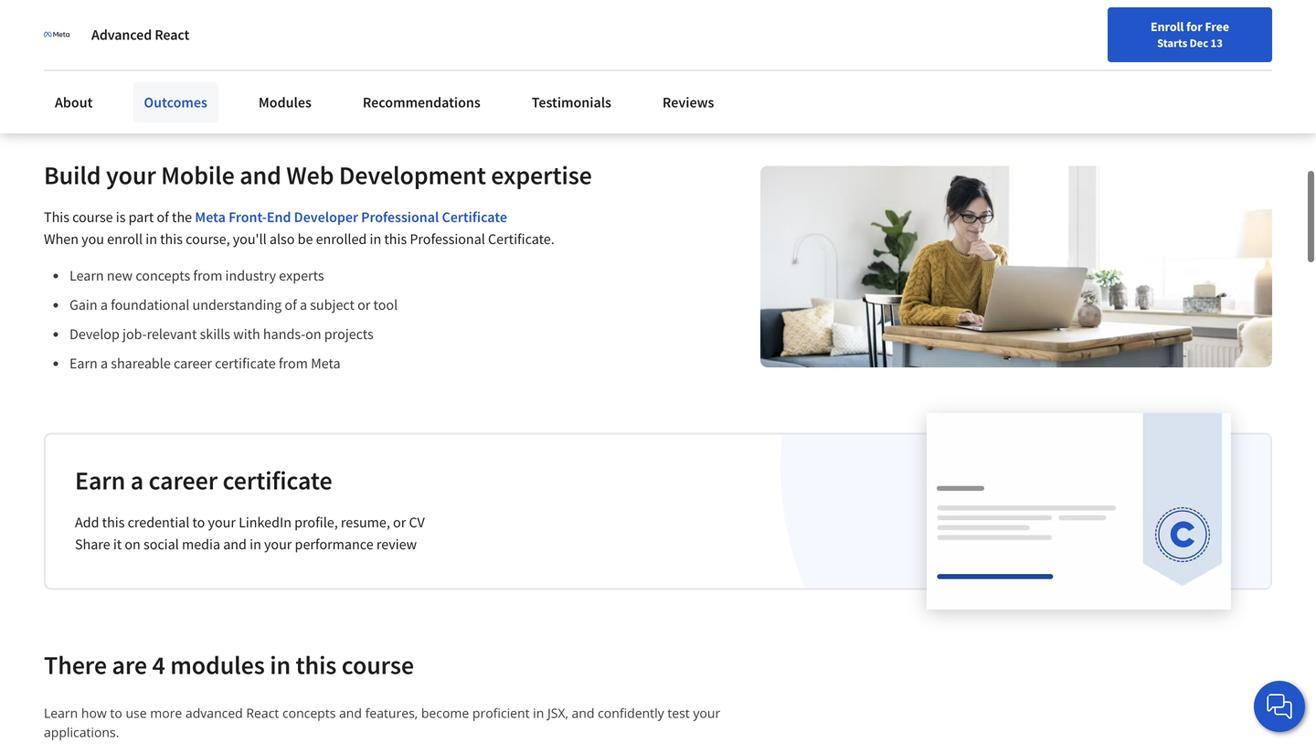 Task type: locate. For each thing, give the bounding box(es) containing it.
certificate.
[[488, 230, 555, 248]]

of inside this course is part of the meta front-end developer professional certificate when you enroll in this course, you'll also be enrolled in this professional certificate.
[[157, 208, 169, 227]]

advanced react
[[91, 26, 189, 44]]

cv
[[409, 514, 425, 532]]

and up front-
[[240, 159, 281, 191]]

1 horizontal spatial react
[[246, 705, 279, 722]]

0 horizontal spatial to
[[110, 705, 122, 722]]

to
[[192, 514, 205, 532], [110, 705, 122, 722]]

earn
[[70, 355, 98, 373], [75, 465, 126, 497]]

coursera image
[[22, 15, 138, 44]]

learn
[[70, 267, 104, 285], [44, 705, 78, 722]]

earn for earn a career certificate
[[75, 465, 126, 497]]

new
[[107, 267, 133, 285]]

1 horizontal spatial meta
[[311, 355, 341, 373]]

earn up add
[[75, 465, 126, 497]]

0 vertical spatial concepts
[[136, 267, 190, 285]]

on down subject
[[306, 325, 322, 344]]

0 vertical spatial of
[[157, 208, 169, 227]]

1 vertical spatial professional
[[410, 230, 485, 248]]

advanced
[[186, 705, 243, 722]]

modules
[[259, 93, 312, 112]]

0 vertical spatial on
[[306, 325, 322, 344]]

1 vertical spatial concepts
[[283, 705, 336, 722]]

1 vertical spatial react
[[246, 705, 279, 722]]

0 horizontal spatial course
[[72, 208, 113, 227]]

earn a shareable career certificate from meta
[[70, 355, 341, 373]]

free
[[1206, 18, 1230, 35]]

0 horizontal spatial or
[[358, 296, 371, 314]]

meta inside this course is part of the meta front-end developer professional certificate when you enroll in this course, you'll also be enrolled in this professional certificate.
[[195, 208, 226, 227]]

career up the credential
[[149, 465, 218, 497]]

expertise
[[491, 159, 592, 191]]

of left the
[[157, 208, 169, 227]]

a
[[100, 296, 108, 314], [300, 296, 307, 314], [101, 355, 108, 373], [131, 465, 144, 497]]

a for gain a foundational understanding of a subject or tool
[[100, 296, 108, 314]]

front-
[[229, 208, 267, 227]]

professional down the "development"
[[361, 208, 439, 227]]

course up 'features,'
[[342, 649, 414, 681]]

chat with us image
[[1266, 692, 1295, 722]]

in left "jsx,"
[[533, 705, 544, 722]]

in down the linkedin
[[250, 536, 261, 554]]

0 vertical spatial from
[[193, 267, 223, 285]]

about
[[55, 93, 93, 112]]

build
[[44, 159, 101, 191]]

course up you
[[72, 208, 113, 227]]

of for the
[[157, 208, 169, 227]]

to up "media" on the bottom left of page
[[192, 514, 205, 532]]

concepts left 'features,'
[[283, 705, 336, 722]]

and
[[240, 159, 281, 191], [223, 536, 247, 554], [339, 705, 362, 722], [572, 705, 595, 722]]

1 vertical spatial or
[[393, 514, 406, 532]]

course inside this course is part of the meta front-end developer professional certificate when you enroll in this course, you'll also be enrolled in this professional certificate.
[[72, 208, 113, 227]]

react inside learn how to use more advanced react concepts and features, become proficient in jsx, and confidently test your applications.
[[246, 705, 279, 722]]

development
[[339, 159, 486, 191]]

career down relevant
[[174, 355, 212, 373]]

and right "jsx,"
[[572, 705, 595, 722]]

test
[[668, 705, 690, 722]]

0 vertical spatial to
[[192, 514, 205, 532]]

add
[[75, 514, 99, 532]]

experts
[[279, 267, 324, 285]]

a up the credential
[[131, 465, 144, 497]]

advanced
[[91, 26, 152, 44]]

1 vertical spatial on
[[125, 536, 141, 554]]

a for earn a shareable career certificate from meta
[[101, 355, 108, 373]]

react
[[155, 26, 189, 44], [246, 705, 279, 722]]

1 horizontal spatial of
[[285, 296, 297, 314]]

1 horizontal spatial or
[[393, 514, 406, 532]]

performance
[[295, 536, 374, 554]]

of
[[157, 208, 169, 227], [285, 296, 297, 314]]

1 horizontal spatial on
[[306, 325, 322, 344]]

concepts up foundational
[[136, 267, 190, 285]]

1 vertical spatial of
[[285, 296, 297, 314]]

enrolled
[[316, 230, 367, 248]]

part
[[129, 208, 154, 227]]

1 vertical spatial learn
[[44, 705, 78, 722]]

you'll
[[233, 230, 267, 248]]

web
[[287, 159, 334, 191]]

on right it
[[125, 536, 141, 554]]

in
[[146, 230, 157, 248], [370, 230, 382, 248], [250, 536, 261, 554], [270, 649, 291, 681], [533, 705, 544, 722]]

from
[[193, 267, 223, 285], [279, 355, 308, 373]]

0 vertical spatial earn
[[70, 355, 98, 373]]

1 vertical spatial to
[[110, 705, 122, 722]]

starts
[[1158, 36, 1188, 50]]

there
[[44, 649, 107, 681]]

when
[[44, 230, 79, 248]]

relevant
[[147, 325, 197, 344]]

social
[[144, 536, 179, 554]]

your up "media" on the bottom left of page
[[208, 514, 236, 532]]

of up hands-
[[285, 296, 297, 314]]

0 horizontal spatial meta
[[195, 208, 226, 227]]

and right "media" on the bottom left of page
[[223, 536, 247, 554]]

learn new concepts from industry experts
[[70, 267, 324, 285]]

professional
[[361, 208, 439, 227], [410, 230, 485, 248]]

dec
[[1190, 36, 1209, 50]]

a left subject
[[300, 296, 307, 314]]

1 vertical spatial certificate
[[223, 465, 332, 497]]

on
[[306, 325, 322, 344], [125, 536, 141, 554]]

certificate down with
[[215, 355, 276, 373]]

in inside add this credential to your linkedin profile, resume, or cv share it on social media and in your performance review
[[250, 536, 261, 554]]

1 horizontal spatial concepts
[[283, 705, 336, 722]]

0 vertical spatial meta
[[195, 208, 226, 227]]

certificate
[[215, 355, 276, 373], [223, 465, 332, 497]]

of for a
[[285, 296, 297, 314]]

review
[[377, 536, 417, 554]]

from down hands-
[[279, 355, 308, 373]]

or inside add this credential to your linkedin profile, resume, or cv share it on social media and in your performance review
[[393, 514, 406, 532]]

meta up course,
[[195, 208, 226, 227]]

menu item
[[967, 18, 1085, 78]]

to inside add this credential to your linkedin profile, resume, or cv share it on social media and in your performance review
[[192, 514, 205, 532]]

meta down projects
[[311, 355, 341, 373]]

your right "test"
[[694, 705, 721, 722]]

the
[[172, 208, 192, 227]]

gain a foundational understanding of a subject or tool
[[70, 296, 398, 314]]

show notifications image
[[1104, 23, 1126, 45]]

media
[[182, 536, 220, 554]]

a right gain
[[100, 296, 108, 314]]

learn up gain
[[70, 267, 104, 285]]

or left tool
[[358, 296, 371, 314]]

you
[[82, 230, 104, 248]]

certificate up the linkedin
[[223, 465, 332, 497]]

concepts
[[136, 267, 190, 285], [283, 705, 336, 722]]

and left 'features,'
[[339, 705, 362, 722]]

to left use
[[110, 705, 122, 722]]

1 vertical spatial earn
[[75, 465, 126, 497]]

earn down develop
[[70, 355, 98, 373]]

are
[[112, 649, 147, 681]]

0 horizontal spatial of
[[157, 208, 169, 227]]

career
[[174, 355, 212, 373], [149, 465, 218, 497]]

in inside learn how to use more advanced react concepts and features, become proficient in jsx, and confidently test your applications.
[[533, 705, 544, 722]]

outcomes link
[[133, 82, 218, 123]]

1 vertical spatial from
[[279, 355, 308, 373]]

0 vertical spatial react
[[155, 26, 189, 44]]

a down develop
[[101, 355, 108, 373]]

learn up applications.
[[44, 705, 78, 722]]

1 horizontal spatial to
[[192, 514, 205, 532]]

or left cv
[[393, 514, 406, 532]]

1 horizontal spatial course
[[342, 649, 414, 681]]

your
[[106, 159, 156, 191], [208, 514, 236, 532], [264, 536, 292, 554], [694, 705, 721, 722]]

1 horizontal spatial from
[[279, 355, 308, 373]]

0 vertical spatial learn
[[70, 267, 104, 285]]

certificate
[[442, 208, 507, 227]]

become
[[421, 705, 469, 722]]

features,
[[365, 705, 418, 722]]

hands-
[[263, 325, 306, 344]]

meta for from
[[311, 355, 341, 373]]

jsx,
[[548, 705, 569, 722]]

meta
[[195, 208, 226, 227], [311, 355, 341, 373]]

on inside add this credential to your linkedin profile, resume, or cv share it on social media and in your performance review
[[125, 536, 141, 554]]

from down course,
[[193, 267, 223, 285]]

0 vertical spatial course
[[72, 208, 113, 227]]

use
[[126, 705, 147, 722]]

learn inside learn how to use more advanced react concepts and features, become proficient in jsx, and confidently test your applications.
[[44, 705, 78, 722]]

0 horizontal spatial on
[[125, 536, 141, 554]]

0 horizontal spatial concepts
[[136, 267, 190, 285]]

also
[[270, 230, 295, 248]]

this up it
[[102, 514, 125, 532]]

1 vertical spatial meta
[[311, 355, 341, 373]]

this down meta front-end developer professional certificate link
[[384, 230, 407, 248]]

0 vertical spatial career
[[174, 355, 212, 373]]

professional down "certificate"
[[410, 230, 485, 248]]

this
[[160, 230, 183, 248], [384, 230, 407, 248], [102, 514, 125, 532], [296, 649, 337, 681]]

add this credential to your linkedin profile, resume, or cv share it on social media and in your performance review
[[75, 514, 425, 554]]



Task type: vqa. For each thing, say whether or not it's contained in the screenshot.
from to the top
yes



Task type: describe. For each thing, give the bounding box(es) containing it.
4
[[152, 649, 165, 681]]

earn a career certificate
[[75, 465, 332, 497]]

this inside add this credential to your linkedin profile, resume, or cv share it on social media and in your performance review
[[102, 514, 125, 532]]

it
[[113, 536, 122, 554]]

projects
[[324, 325, 374, 344]]

0 vertical spatial or
[[358, 296, 371, 314]]

and inside add this credential to your linkedin profile, resume, or cv share it on social media and in your performance review
[[223, 536, 247, 554]]

learn for learn new concepts from industry experts
[[70, 267, 104, 285]]

resume,
[[341, 514, 390, 532]]

testimonials
[[532, 93, 612, 112]]

shareable
[[111, 355, 171, 373]]

modules
[[170, 649, 265, 681]]

this down the
[[160, 230, 183, 248]]

develop job-relevant skills with hands-on projects
[[70, 325, 374, 344]]

meta image
[[44, 22, 70, 48]]

more
[[150, 705, 182, 722]]

your down the linkedin
[[264, 536, 292, 554]]

subject
[[310, 296, 355, 314]]

testimonials link
[[521, 82, 623, 123]]

modules link
[[248, 82, 323, 123]]

applications.
[[44, 724, 119, 741]]

in down part
[[146, 230, 157, 248]]

0 horizontal spatial react
[[155, 26, 189, 44]]

share
[[75, 536, 110, 554]]

recommendations link
[[352, 82, 492, 123]]

with
[[233, 325, 260, 344]]

1 vertical spatial course
[[342, 649, 414, 681]]

is
[[116, 208, 126, 227]]

enroll for free starts dec 13
[[1151, 18, 1230, 50]]

gain
[[70, 296, 98, 314]]

this course is part of the meta front-end developer professional certificate when you enroll in this course, you'll also be enrolled in this professional certificate.
[[44, 208, 555, 248]]

1 vertical spatial career
[[149, 465, 218, 497]]

this up learn how to use more advanced react concepts and features, become proficient in jsx, and confidently test your applications.
[[296, 649, 337, 681]]

13
[[1211, 36, 1223, 50]]

reviews
[[663, 93, 715, 112]]

how
[[81, 705, 107, 722]]

profile,
[[295, 514, 338, 532]]

there are 4 modules in this course
[[44, 649, 414, 681]]

mobile
[[161, 159, 235, 191]]

end
[[267, 208, 291, 227]]

tool
[[374, 296, 398, 314]]

outcomes
[[144, 93, 207, 112]]

earn for earn a shareable career certificate from meta
[[70, 355, 98, 373]]

0 vertical spatial professional
[[361, 208, 439, 227]]

confidently
[[598, 705, 665, 722]]

reviews link
[[652, 82, 726, 123]]

develop
[[70, 325, 120, 344]]

industry
[[225, 267, 276, 285]]

0 horizontal spatial from
[[193, 267, 223, 285]]

credential
[[128, 514, 190, 532]]

recommendations
[[363, 93, 481, 112]]

course,
[[186, 230, 230, 248]]

build your mobile and web development expertise
[[44, 159, 592, 191]]

foundational
[[111, 296, 190, 314]]

learn how to use more advanced react concepts and features, become proficient in jsx, and confidently test your applications.
[[44, 705, 724, 741]]

skills
[[200, 325, 230, 344]]

linkedin
[[239, 514, 292, 532]]

be
[[298, 230, 313, 248]]

developer
[[294, 208, 358, 227]]

about link
[[44, 82, 104, 123]]

meta for the
[[195, 208, 226, 227]]

this
[[44, 208, 69, 227]]

to inside learn how to use more advanced react concepts and features, become proficient in jsx, and confidently test your applications.
[[110, 705, 122, 722]]

your up part
[[106, 159, 156, 191]]

a for earn a career certificate
[[131, 465, 144, 497]]

understanding
[[193, 296, 282, 314]]

enroll
[[107, 230, 143, 248]]

concepts inside learn how to use more advanced react concepts and features, become proficient in jsx, and confidently test your applications.
[[283, 705, 336, 722]]

proficient
[[473, 705, 530, 722]]

learn for learn how to use more advanced react concepts and features, become proficient in jsx, and confidently test your applications.
[[44, 705, 78, 722]]

coursera enterprise logos image
[[865, 0, 1231, 56]]

job-
[[123, 325, 147, 344]]

in right modules
[[270, 649, 291, 681]]

for
[[1187, 18, 1203, 35]]

meta front-end developer professional certificate link
[[195, 208, 507, 227]]

0 vertical spatial certificate
[[215, 355, 276, 373]]

your inside learn how to use more advanced react concepts and features, become proficient in jsx, and confidently test your applications.
[[694, 705, 721, 722]]

enroll
[[1151, 18, 1185, 35]]

coursera career certificate image
[[927, 414, 1232, 609]]

in down meta front-end developer professional certificate link
[[370, 230, 382, 248]]



